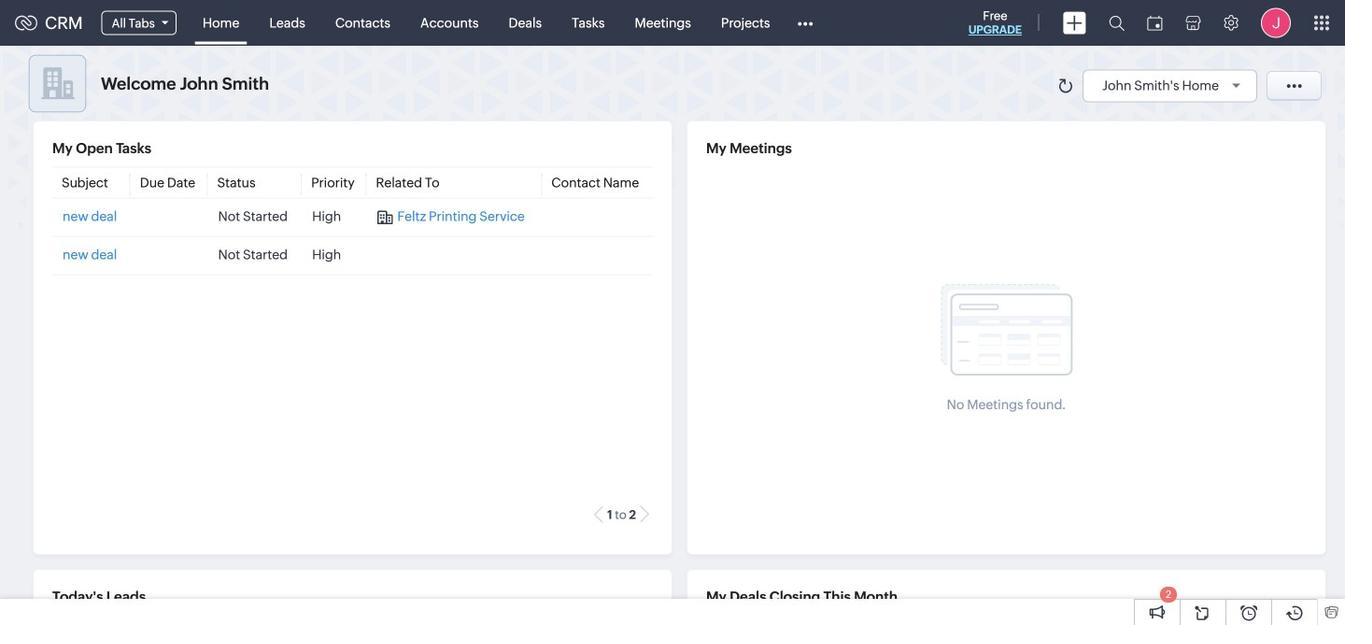 Task type: vqa. For each thing, say whether or not it's contained in the screenshot.
search element
yes



Task type: locate. For each thing, give the bounding box(es) containing it.
profile element
[[1250, 0, 1303, 45]]

logo image
[[15, 15, 37, 30]]

profile image
[[1262, 8, 1292, 38]]

calendar image
[[1148, 15, 1164, 30]]

None field
[[90, 7, 188, 39]]



Task type: describe. For each thing, give the bounding box(es) containing it.
Other Modules field
[[786, 8, 826, 38]]

search image
[[1109, 15, 1125, 31]]

search element
[[1098, 0, 1136, 46]]

create menu element
[[1052, 0, 1098, 45]]

create menu image
[[1064, 12, 1087, 34]]



